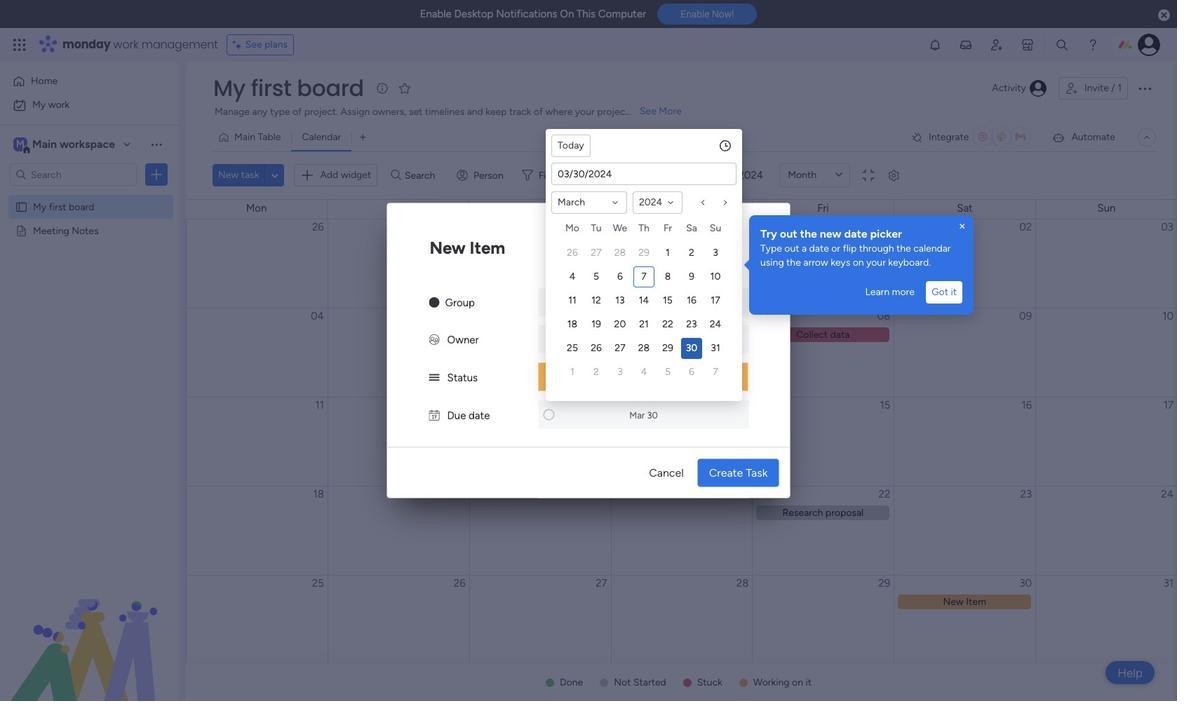 Task type: vqa. For each thing, say whether or not it's contained in the screenshot.


Task type: locate. For each thing, give the bounding box(es) containing it.
or
[[831, 243, 840, 255]]

0 horizontal spatial work
[[48, 99, 70, 111]]

7 left 8
[[641, 271, 647, 283]]

my
[[213, 72, 245, 104], [32, 99, 46, 111], [33, 201, 46, 213]]

board inside list box
[[69, 201, 94, 213]]

on
[[560, 8, 574, 20]]

enable left desktop
[[420, 8, 452, 20]]

7 down the 31 button on the right of page
[[713, 366, 718, 378]]

tue
[[390, 202, 407, 215]]

2024 inside the 2024 button
[[639, 196, 662, 208]]

1 down 25 button
[[570, 366, 574, 378]]

enable for enable now!
[[681, 9, 710, 20]]

1 vertical spatial working
[[753, 677, 790, 689]]

1 vertical spatial 7
[[713, 366, 718, 378]]

3 down "sunday" 'element'
[[713, 247, 718, 259]]

main inside button
[[234, 131, 255, 143]]

1 button down "friday" element
[[657, 243, 678, 264]]

list box
[[0, 192, 179, 432]]

1 vertical spatial the
[[897, 243, 911, 255]]

got
[[932, 286, 948, 298]]

1 horizontal spatial 2024
[[738, 169, 763, 182]]

picker
[[870, 227, 902, 241]]

1 horizontal spatial 4
[[641, 366, 647, 378]]

3
[[713, 247, 718, 259], [617, 366, 623, 378]]

0 vertical spatial work
[[113, 36, 139, 53]]

today button up the 2024 button
[[606, 164, 645, 187]]

help image
[[1086, 38, 1100, 52]]

computer
[[598, 8, 646, 20]]

0 vertical spatial working on it
[[614, 371, 672, 383]]

26 button right 25 button
[[586, 338, 607, 359]]

1 horizontal spatial 27 button
[[610, 338, 631, 359]]

0 horizontal spatial 1 button
[[562, 362, 583, 383]]

the up a
[[800, 227, 817, 241]]

type
[[760, 243, 782, 255]]

meeting notes
[[33, 224, 99, 236]]

7 button up 14
[[633, 267, 655, 288]]

1 button down 25 button
[[562, 362, 583, 383]]

28 for bottommost 28 button
[[638, 342, 650, 354]]

grid
[[561, 220, 727, 384]]

work down home
[[48, 99, 70, 111]]

1 horizontal spatial 1 button
[[657, 243, 678, 264]]

1 horizontal spatial date
[[809, 243, 829, 255]]

new for new item
[[430, 237, 466, 258]]

march up "next" image
[[706, 169, 736, 182]]

monday work management
[[62, 36, 218, 53]]

it inside dialog
[[666, 371, 672, 383]]

7 button down the 31 button on the right of page
[[705, 362, 726, 383]]

28 button down 21 'button'
[[633, 338, 655, 359]]

1 horizontal spatial of
[[534, 106, 543, 118]]

1 vertical spatial 30
[[647, 410, 658, 420]]

1 vertical spatial work
[[48, 99, 70, 111]]

see inside button
[[245, 39, 262, 51]]

26
[[567, 247, 578, 259], [591, 342, 602, 354]]

6 button down 30 button
[[681, 362, 702, 383]]

date inside new item dialog
[[469, 409, 490, 422]]

1 vertical spatial my first board
[[33, 201, 94, 213]]

your inside "try out the new date picker type out a date or flip through the calendar using the arrow keys on your keyboard."
[[866, 257, 886, 269]]

out left a
[[785, 243, 799, 255]]

try
[[760, 227, 777, 241]]

1 horizontal spatial march
[[706, 169, 736, 182]]

public board image down workspace icon on the left of the page
[[15, 200, 28, 213]]

0 horizontal spatial 5
[[593, 271, 599, 283]]

see left 'plans'
[[245, 39, 262, 51]]

0 vertical spatial 5 button
[[586, 267, 607, 288]]

0 horizontal spatial 2
[[594, 366, 599, 378]]

kendall parks image
[[1138, 34, 1160, 56]]

27 button down tuesday element
[[586, 243, 607, 264]]

27 down 20 button
[[615, 342, 626, 354]]

new left item
[[430, 237, 466, 258]]

0 horizontal spatial 1
[[570, 366, 574, 378]]

18 button
[[562, 314, 583, 335]]

1 vertical spatial 2 button
[[586, 362, 607, 383]]

1 vertical spatial working on it
[[753, 677, 812, 689]]

march
[[706, 169, 736, 182], [558, 196, 585, 208]]

working on it inside new item dialog
[[614, 371, 672, 383]]

my up manage
[[213, 72, 245, 104]]

the up keyboard.
[[897, 243, 911, 255]]

invite members image
[[990, 38, 1004, 52]]

list box containing my first board
[[0, 192, 179, 432]]

5 button down 22 'button' at the right of the page
[[657, 362, 678, 383]]

new inside button
[[218, 169, 239, 181]]

1 horizontal spatial 29 button
[[657, 338, 678, 359]]

public board image
[[15, 200, 28, 213], [15, 224, 28, 237]]

1 vertical spatial 3
[[617, 366, 623, 378]]

mon
[[246, 202, 267, 215]]

my first board up meeting notes
[[33, 201, 94, 213]]

first up type
[[251, 72, 292, 104]]

0 horizontal spatial on
[[653, 371, 664, 383]]

22
[[662, 318, 673, 330]]

1
[[1118, 82, 1122, 94], [666, 247, 670, 259], [570, 366, 574, 378]]

0 vertical spatial today button
[[551, 135, 590, 157]]

1 horizontal spatial 5 button
[[657, 362, 678, 383]]

2 button down "19" button
[[586, 362, 607, 383]]

4 up mar 30
[[641, 366, 647, 378]]

0 horizontal spatial enable
[[420, 8, 452, 20]]

0 vertical spatial your
[[575, 106, 595, 118]]

21 button
[[633, 314, 655, 335]]

enable
[[420, 8, 452, 20], [681, 9, 710, 20]]

the
[[800, 227, 817, 241], [897, 243, 911, 255], [786, 257, 801, 269]]

notifications image
[[928, 38, 942, 52]]

grid containing mo
[[561, 220, 727, 384]]

more
[[892, 286, 915, 298]]

try out the new date picker heading
[[760, 227, 962, 242]]

see left more at the right top of page
[[640, 105, 657, 117]]

1 vertical spatial 6 button
[[681, 362, 702, 383]]

26 for topmost "26" button
[[567, 247, 578, 259]]

2
[[689, 247, 694, 259], [594, 366, 599, 378]]

main right workspace icon on the left of the page
[[32, 137, 57, 151]]

7 for top 7 button
[[641, 271, 647, 283]]

Search field
[[401, 166, 443, 185]]

28 button down wednesday element
[[610, 243, 631, 264]]

main left the table
[[234, 131, 255, 143]]

6 button up 13
[[610, 267, 631, 288]]

1 horizontal spatial main
[[234, 131, 255, 143]]

0 horizontal spatial 26 button
[[562, 243, 583, 264]]

0 horizontal spatial main
[[32, 137, 57, 151]]

0 vertical spatial 26 button
[[562, 243, 583, 264]]

29 button left 30 button
[[657, 338, 678, 359]]

1 vertical spatial your
[[866, 257, 886, 269]]

this right on
[[577, 8, 596, 20]]

4 button up 11 at the left top
[[562, 267, 583, 288]]

not started
[[614, 677, 666, 689]]

0 vertical spatial 5
[[593, 271, 599, 283]]

work inside option
[[48, 99, 70, 111]]

2 down saturday element at the top right
[[689, 247, 694, 259]]

work right monday
[[113, 36, 139, 53]]

this left week on the top of the page
[[566, 298, 582, 308]]

sun
[[1098, 202, 1116, 215]]

my first board
[[213, 72, 364, 104], [33, 201, 94, 213]]

31
[[711, 342, 720, 354]]

12 button
[[586, 290, 607, 311]]

monday
[[62, 36, 111, 53]]

su
[[710, 222, 721, 234]]

1 horizontal spatial enable
[[681, 9, 710, 20]]

24 button
[[705, 314, 726, 335]]

28 for the leftmost 28 button
[[614, 247, 626, 259]]

0 vertical spatial today
[[558, 140, 584, 152]]

arrow down image
[[566, 167, 582, 184]]

assign
[[341, 106, 370, 118]]

1 public board image from the top
[[15, 200, 28, 213]]

0 vertical spatial 7
[[641, 271, 647, 283]]

2 down "19" button
[[594, 366, 599, 378]]

2 vertical spatial 1
[[570, 366, 574, 378]]

28 down 21 'button'
[[638, 342, 650, 354]]

14 button
[[633, 290, 655, 311]]

4 button up mar 30
[[633, 362, 655, 383]]

this
[[577, 8, 596, 20], [566, 298, 582, 308]]

10
[[710, 271, 721, 283]]

see more
[[640, 105, 682, 117]]

march inside button
[[558, 196, 585, 208]]

1 vertical spatial 5 button
[[657, 362, 678, 383]]

saturday element
[[680, 220, 704, 241]]

enable inside enable now! button
[[681, 9, 710, 20]]

26 down "19" button
[[591, 342, 602, 354]]

1 vertical spatial board
[[69, 201, 94, 213]]

1 horizontal spatial 7 button
[[705, 362, 726, 383]]

29 button
[[633, 243, 655, 264], [657, 338, 678, 359]]

public board image left meeting
[[15, 224, 28, 237]]

1 horizontal spatial 2 button
[[681, 243, 702, 264]]

workspace selection element
[[13, 136, 117, 154]]

0 horizontal spatial it
[[666, 371, 672, 383]]

option
[[0, 194, 179, 197]]

new
[[218, 169, 239, 181], [430, 237, 466, 258]]

lottie animation image
[[0, 560, 179, 702]]

first up meeting
[[49, 201, 66, 213]]

1 horizontal spatial 26 button
[[586, 338, 607, 359]]

activity
[[992, 82, 1026, 94]]

got it
[[932, 286, 957, 298]]

new
[[820, 227, 842, 241]]

today
[[558, 140, 584, 152], [612, 169, 638, 181]]

0 vertical spatial it
[[951, 286, 957, 298]]

the right using
[[786, 257, 801, 269]]

your right where
[[575, 106, 595, 118]]

dapulse close image
[[1158, 8, 1170, 22]]

3 down 20 button
[[617, 366, 623, 378]]

1 vertical spatial 28
[[638, 342, 650, 354]]

main inside workspace selection element
[[32, 137, 57, 151]]

0 horizontal spatial 7
[[641, 271, 647, 283]]

march for march
[[558, 196, 585, 208]]

0 horizontal spatial working on it
[[614, 371, 672, 383]]

2024 left month
[[738, 169, 763, 182]]

0 horizontal spatial 27
[[591, 247, 602, 259]]

your down through
[[866, 257, 886, 269]]

it inside button
[[951, 286, 957, 298]]

we
[[613, 222, 627, 234]]

3 button up mar
[[610, 362, 631, 383]]

0 vertical spatial board
[[297, 72, 364, 104]]

27
[[591, 247, 602, 259], [615, 342, 626, 354]]

0 horizontal spatial 26
[[567, 247, 578, 259]]

create
[[709, 466, 743, 479]]

0 horizontal spatial see
[[245, 39, 262, 51]]

0 horizontal spatial 6 button
[[610, 267, 631, 288]]

28 down wednesday element
[[614, 247, 626, 259]]

calendar
[[302, 131, 341, 143]]

29 button down thursday element
[[633, 243, 655, 264]]

today up the 2024 button
[[612, 169, 638, 181]]

month
[[788, 169, 817, 181]]

4 up 11 at the left top
[[569, 271, 575, 283]]

board up the project.
[[297, 72, 364, 104]]

working up mar
[[614, 371, 650, 383]]

28
[[614, 247, 626, 259], [638, 342, 650, 354]]

1 button
[[657, 243, 678, 264], [562, 362, 583, 383]]

dapulse date column image
[[429, 409, 440, 422]]

march up mo
[[558, 196, 585, 208]]

1 vertical spatial 6
[[689, 366, 694, 378]]

new for new task
[[218, 169, 239, 181]]

date right due
[[469, 409, 490, 422]]

march 2024
[[706, 169, 763, 182]]

0 horizontal spatial 2 button
[[586, 362, 607, 383]]

1 vertical spatial 2024
[[639, 196, 662, 208]]

5 button up '12'
[[586, 267, 607, 288]]

6 down 30 button
[[689, 366, 694, 378]]

25 button
[[562, 338, 583, 359]]

0 vertical spatial 29
[[638, 247, 650, 259]]

27 button down 20 button
[[610, 338, 631, 359]]

1 right /
[[1118, 82, 1122, 94]]

my first board up type
[[213, 72, 364, 104]]

and
[[467, 106, 483, 118]]

board
[[297, 72, 364, 104], [69, 201, 94, 213]]

0 horizontal spatial 5 button
[[586, 267, 607, 288]]

today button up arrow down image on the top of the page
[[551, 135, 590, 157]]

20
[[614, 318, 626, 330]]

26 button down monday element
[[562, 243, 583, 264]]

it
[[951, 286, 957, 298], [666, 371, 672, 383], [806, 677, 812, 689]]

1 vertical spatial this
[[566, 298, 582, 308]]

0 vertical spatial 7 button
[[633, 267, 655, 288]]

0 horizontal spatial 4 button
[[562, 267, 583, 288]]

30 right mar
[[647, 410, 658, 420]]

not
[[614, 677, 631, 689]]

0 vertical spatial working
[[614, 371, 650, 383]]

5 down 22 'button' at the right of the page
[[665, 366, 671, 378]]

0 vertical spatial public board image
[[15, 200, 28, 213]]

1 horizontal spatial 3 button
[[705, 243, 726, 264]]

28 button
[[610, 243, 631, 264], [633, 338, 655, 359]]

update feed image
[[959, 38, 973, 52]]

1 horizontal spatial 30
[[686, 342, 698, 354]]

9
[[689, 271, 694, 283]]

1 vertical spatial public board image
[[15, 224, 28, 237]]

1 vertical spatial see
[[640, 105, 657, 117]]

1 vertical spatial on
[[653, 371, 664, 383]]

invite
[[1085, 82, 1109, 94]]

1 down "friday" element
[[666, 247, 670, 259]]

0 horizontal spatial board
[[69, 201, 94, 213]]

main for main workspace
[[32, 137, 57, 151]]

1 vertical spatial date
[[809, 243, 829, 255]]

row group
[[561, 241, 727, 384]]

working on it
[[614, 371, 672, 383], [753, 677, 812, 689]]

0 horizontal spatial first
[[49, 201, 66, 213]]

date up arrow
[[809, 243, 829, 255]]

create task button
[[698, 459, 779, 487]]

workspace image
[[13, 137, 27, 152]]

tuesday element
[[584, 220, 608, 241]]

filter button
[[516, 164, 582, 187]]

0 vertical spatial 28
[[614, 247, 626, 259]]

today up arrow down image on the top of the page
[[558, 140, 584, 152]]

0 vertical spatial date
[[844, 227, 868, 241]]

26 down monday element
[[567, 247, 578, 259]]

main
[[234, 131, 255, 143], [32, 137, 57, 151]]

0 horizontal spatial your
[[575, 106, 595, 118]]

29 down 22 'button' at the right of the page
[[662, 342, 673, 354]]

2024 up the "th"
[[639, 196, 662, 208]]

30 down 23 "button"
[[686, 342, 698, 354]]

2 of from the left
[[534, 106, 543, 118]]

13
[[615, 295, 625, 307]]

of right type
[[292, 106, 302, 118]]

select product image
[[13, 38, 27, 52]]

3 button down "sunday" 'element'
[[705, 243, 726, 264]]

new left task
[[218, 169, 239, 181]]

of right track
[[534, 106, 543, 118]]

6 up 13
[[617, 271, 623, 283]]

monday marketplace image
[[1021, 38, 1035, 52]]

work
[[113, 36, 139, 53], [48, 99, 70, 111]]

0 vertical spatial march
[[706, 169, 736, 182]]

see plans button
[[226, 34, 294, 55]]

29 down thursday element
[[638, 247, 650, 259]]

0 horizontal spatial 2024
[[639, 196, 662, 208]]

1 vertical spatial 1
[[666, 247, 670, 259]]

1 vertical spatial new
[[430, 237, 466, 258]]

date up 'flip' at the top right of page
[[844, 227, 868, 241]]

5 up '12'
[[593, 271, 599, 283]]

1 horizontal spatial work
[[113, 36, 139, 53]]

this week
[[566, 298, 606, 308]]

out right try
[[780, 227, 797, 241]]

board up notes in the top of the page
[[69, 201, 94, 213]]

enable left now!
[[681, 9, 710, 20]]

1 horizontal spatial 28 button
[[633, 338, 655, 359]]

2 public board image from the top
[[15, 224, 28, 237]]

30 button
[[681, 338, 702, 359]]

enable desktop notifications on this computer
[[420, 8, 646, 20]]

my up meeting
[[33, 201, 46, 213]]

0 vertical spatial new
[[218, 169, 239, 181]]

main for main table
[[234, 131, 255, 143]]

2 button down saturday element at the top right
[[681, 243, 702, 264]]

my work
[[32, 99, 70, 111]]

main table
[[234, 131, 281, 143]]

0 vertical spatial on
[[853, 257, 864, 269]]

my down home
[[32, 99, 46, 111]]

4
[[569, 271, 575, 283], [641, 366, 647, 378]]

27 down tuesday element
[[591, 247, 602, 259]]

0 horizontal spatial new
[[218, 169, 239, 181]]

item
[[470, 237, 505, 258]]

6 for leftmost '6' button
[[617, 271, 623, 283]]

1 horizontal spatial it
[[806, 677, 812, 689]]

1 vertical spatial today button
[[606, 164, 645, 187]]

new inside dialog
[[430, 237, 466, 258]]

working right stuck
[[753, 677, 790, 689]]



Task type: describe. For each thing, give the bounding box(es) containing it.
1 vertical spatial 26 button
[[586, 338, 607, 359]]

Search in workspace field
[[29, 167, 117, 183]]

my work link
[[8, 94, 170, 116]]

0 horizontal spatial 27 button
[[586, 243, 607, 264]]

26 for bottommost "26" button
[[591, 342, 602, 354]]

My first board field
[[210, 72, 367, 104]]

home option
[[8, 70, 170, 93]]

public board image for meeting notes
[[15, 224, 28, 237]]

on inside "try out the new date picker type out a date or flip through the calendar using the arrow keys on your keyboard."
[[853, 257, 864, 269]]

0 vertical spatial 2
[[689, 247, 694, 259]]

project.
[[304, 106, 338, 118]]

show board description image
[[374, 81, 390, 95]]

add
[[320, 169, 338, 181]]

march button
[[551, 192, 627, 214]]

a
[[802, 243, 807, 255]]

group
[[445, 296, 475, 309]]

1 horizontal spatial my first board
[[213, 72, 364, 104]]

1 for 1 button to the top
[[666, 247, 670, 259]]

widget
[[341, 169, 371, 181]]

13 button
[[610, 290, 631, 311]]

30 inside new item dialog
[[647, 410, 658, 420]]

automate button
[[1046, 126, 1121, 149]]

0 vertical spatial out
[[780, 227, 797, 241]]

0 horizontal spatial 4
[[569, 271, 575, 283]]

enable for enable desktop notifications on this computer
[[420, 8, 452, 20]]

using
[[760, 257, 784, 269]]

manage
[[215, 106, 250, 118]]

type
[[270, 106, 290, 118]]

0 vertical spatial 1 button
[[657, 243, 678, 264]]

0 vertical spatial 4 button
[[562, 267, 583, 288]]

m
[[16, 138, 25, 150]]

1 vertical spatial 28 button
[[633, 338, 655, 359]]

see for see more
[[640, 105, 657, 117]]

/
[[1111, 82, 1115, 94]]

main table button
[[213, 126, 291, 149]]

0 horizontal spatial today
[[558, 140, 584, 152]]

lottie animation element
[[0, 560, 179, 702]]

0 horizontal spatial 3 button
[[610, 362, 631, 383]]

1 of from the left
[[292, 106, 302, 118]]

help button
[[1106, 662, 1155, 685]]

status
[[447, 371, 478, 384]]

16
[[687, 295, 697, 307]]

2 vertical spatial the
[[786, 257, 801, 269]]

workspace
[[60, 137, 115, 151]]

timelines
[[425, 106, 465, 118]]

previous image
[[697, 197, 709, 208]]

learn more
[[865, 286, 915, 298]]

0 vertical spatial 2 button
[[681, 243, 702, 264]]

mar
[[629, 410, 645, 420]]

0 horizontal spatial 29
[[638, 247, 650, 259]]

add view image
[[360, 132, 366, 143]]

row group containing 26
[[561, 241, 727, 384]]

2024 button
[[633, 192, 683, 214]]

manage any type of project. assign owners, set timelines and keep track of where your project stands.
[[215, 106, 662, 118]]

1 vertical spatial 29
[[662, 342, 673, 354]]

23
[[686, 318, 697, 330]]

automate
[[1071, 131, 1115, 143]]

my inside option
[[32, 99, 46, 111]]

work for monday
[[113, 36, 139, 53]]

17
[[711, 295, 720, 307]]

20 button
[[610, 314, 631, 335]]

new item dialog
[[387, 203, 790, 498]]

person button
[[451, 164, 512, 187]]

8 button
[[657, 267, 678, 288]]

search everything image
[[1055, 38, 1069, 52]]

1 vertical spatial out
[[785, 243, 799, 255]]

0 horizontal spatial 3
[[617, 366, 623, 378]]

invite / 1 button
[[1059, 77, 1128, 100]]

v2 status image
[[429, 371, 440, 384]]

week
[[585, 298, 606, 308]]

v2 search image
[[391, 167, 401, 183]]

see for see plans
[[245, 39, 262, 51]]

sunday element
[[704, 220, 727, 241]]

1 vertical spatial 27 button
[[610, 338, 631, 359]]

main workspace
[[32, 137, 115, 151]]

14
[[639, 295, 649, 307]]

public board image for my first board
[[15, 200, 28, 213]]

on inside new item dialog
[[653, 371, 664, 383]]

collapse board header image
[[1141, 132, 1153, 143]]

1 vertical spatial 7 button
[[705, 362, 726, 383]]

working inside new item dialog
[[614, 371, 650, 383]]

person
[[473, 169, 504, 181]]

enable now! button
[[657, 4, 757, 25]]

help
[[1118, 666, 1143, 680]]

work for my
[[48, 99, 70, 111]]

sa
[[686, 222, 697, 234]]

notifications
[[496, 8, 557, 20]]

next image
[[720, 197, 731, 208]]

10 button
[[705, 267, 726, 288]]

30 inside button
[[686, 342, 698, 354]]

learn more button
[[860, 281, 920, 304]]

1 horizontal spatial today button
[[606, 164, 645, 187]]

7 for bottom 7 button
[[713, 366, 718, 378]]

integrate
[[929, 131, 969, 143]]

19 button
[[586, 314, 607, 335]]

2 vertical spatial on
[[792, 677, 803, 689]]

v2 sun image
[[429, 296, 440, 309]]

24
[[710, 318, 721, 330]]

0 horizontal spatial today button
[[551, 135, 590, 157]]

0 vertical spatial this
[[577, 8, 596, 20]]

new item
[[430, 237, 505, 258]]

this inside new item dialog
[[566, 298, 582, 308]]

Date field
[[552, 163, 736, 184]]

17 button
[[705, 290, 726, 311]]

add time image
[[718, 139, 732, 153]]

1 vertical spatial 2
[[594, 366, 599, 378]]

12
[[592, 295, 601, 307]]

1 horizontal spatial 5
[[665, 366, 671, 378]]

11
[[568, 295, 576, 307]]

1 horizontal spatial 6 button
[[681, 362, 702, 383]]

friday element
[[656, 220, 680, 241]]

add widget button
[[294, 164, 378, 186]]

home
[[31, 75, 58, 87]]

stuck
[[697, 677, 722, 689]]

filter
[[539, 169, 561, 181]]

cancel button
[[638, 459, 695, 487]]

started
[[633, 677, 666, 689]]

my inside list box
[[33, 201, 46, 213]]

0 vertical spatial the
[[800, 227, 817, 241]]

activity button
[[987, 77, 1053, 100]]

1 vertical spatial 27
[[615, 342, 626, 354]]

through
[[859, 243, 894, 255]]

1 inside button
[[1118, 82, 1122, 94]]

15
[[663, 295, 673, 307]]

plans
[[264, 39, 288, 51]]

15 button
[[657, 290, 678, 311]]

1 vertical spatial 29 button
[[657, 338, 678, 359]]

see more link
[[638, 105, 683, 119]]

add to favorites image
[[398, 81, 412, 95]]

1 horizontal spatial first
[[251, 72, 292, 104]]

keep
[[486, 106, 507, 118]]

home link
[[8, 70, 170, 93]]

1 horizontal spatial 4 button
[[633, 362, 655, 383]]

6 for the rightmost '6' button
[[689, 366, 694, 378]]

set
[[409, 106, 423, 118]]

1 horizontal spatial working
[[753, 677, 790, 689]]

thursday element
[[632, 220, 656, 241]]

invite / 1
[[1085, 82, 1122, 94]]

0 vertical spatial 3
[[713, 247, 718, 259]]

march for march 2024
[[706, 169, 736, 182]]

11 button
[[562, 290, 583, 311]]

more
[[659, 105, 682, 117]]

1 vertical spatial 1 button
[[562, 362, 583, 383]]

my work option
[[8, 94, 170, 116]]

project
[[597, 106, 629, 118]]

see plans
[[245, 39, 288, 51]]

monday element
[[561, 220, 584, 241]]

0 vertical spatial 2024
[[738, 169, 763, 182]]

1 horizontal spatial today
[[612, 169, 638, 181]]

close image
[[957, 221, 968, 232]]

1 for 1 button to the bottom
[[570, 366, 574, 378]]

any
[[252, 106, 268, 118]]

integrate button
[[905, 123, 1041, 152]]

2 horizontal spatial date
[[844, 227, 868, 241]]

arrow
[[803, 257, 828, 269]]

25
[[567, 342, 578, 354]]

wed
[[529, 202, 551, 215]]

now!
[[712, 9, 734, 20]]

0 horizontal spatial 28 button
[[610, 243, 631, 264]]

0 vertical spatial 29 button
[[633, 243, 655, 264]]

cancel
[[649, 466, 684, 479]]

task
[[241, 169, 259, 181]]

31 button
[[705, 338, 726, 359]]

angle down image
[[272, 170, 278, 181]]

close image
[[768, 216, 777, 227]]

first inside list box
[[49, 201, 66, 213]]

18
[[567, 318, 577, 330]]

notes
[[72, 224, 99, 236]]

keys
[[831, 257, 850, 269]]

wednesday element
[[608, 220, 632, 241]]

calendar
[[914, 243, 951, 255]]

0 vertical spatial 3 button
[[705, 243, 726, 264]]

my first board inside list box
[[33, 201, 94, 213]]

desktop
[[454, 8, 493, 20]]

v2 multiple person column image
[[429, 334, 440, 346]]



